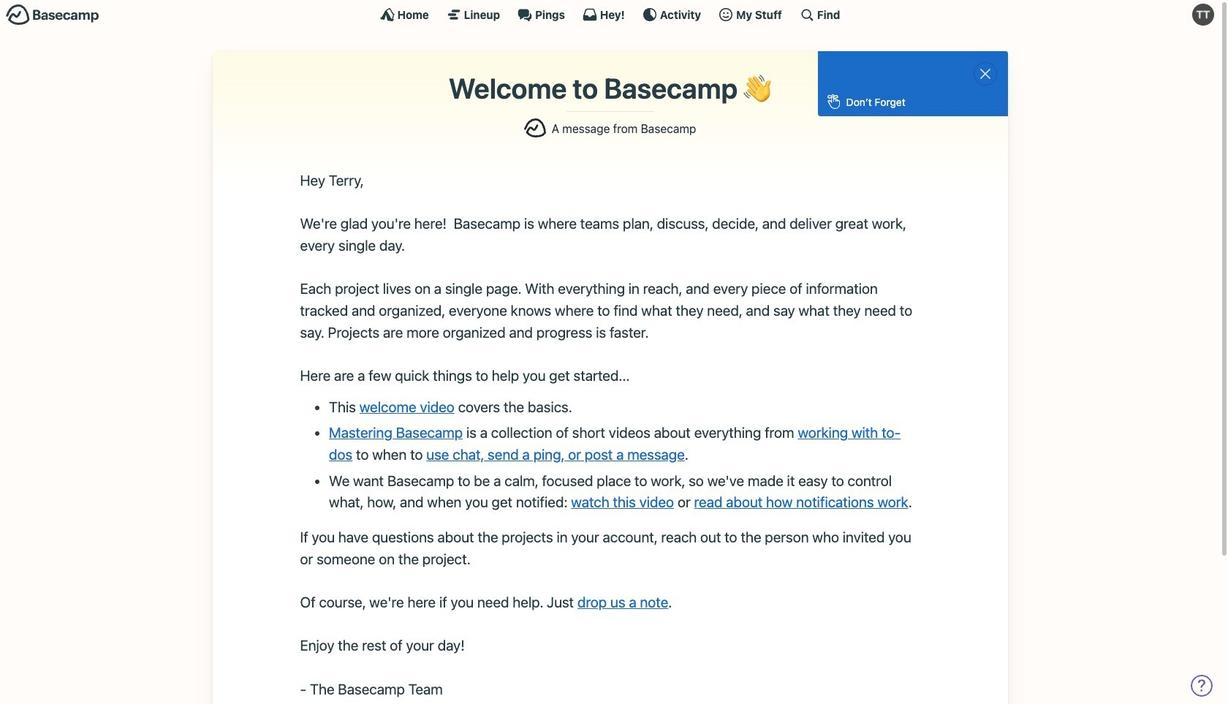 Task type: vqa. For each thing, say whether or not it's contained in the screenshot.
"Open a Door to an external service like GitHub, Slack, Trello, etc..."
no



Task type: describe. For each thing, give the bounding box(es) containing it.
keyboard shortcut: ⌘ + / image
[[800, 7, 815, 22]]

terry turtle image
[[1193, 4, 1215, 26]]

main element
[[0, 0, 1221, 29]]

switch accounts image
[[6, 4, 99, 26]]



